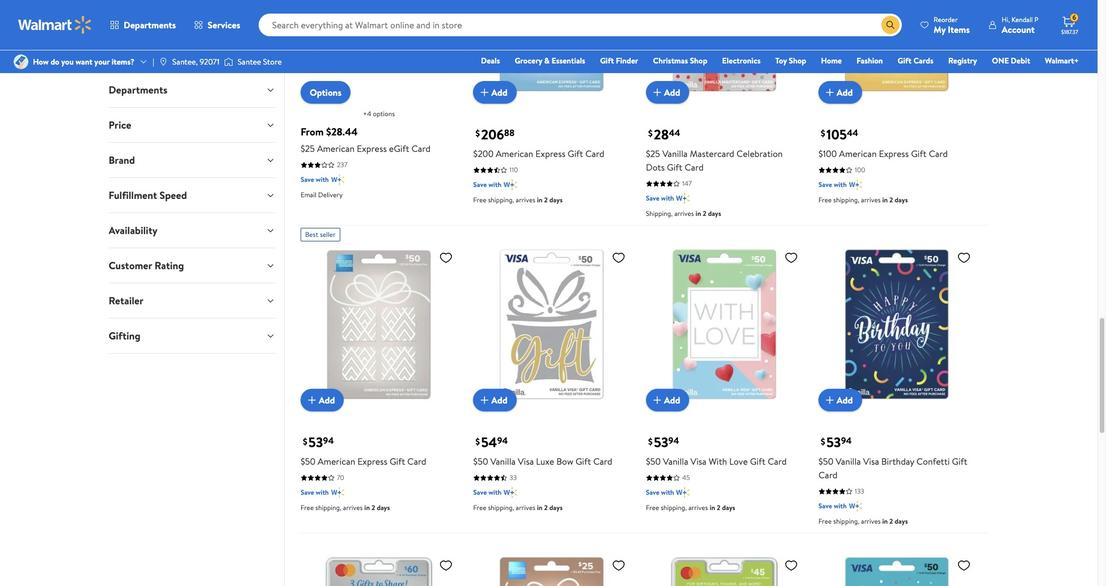 Task type: describe. For each thing, give the bounding box(es) containing it.
gifting button
[[100, 319, 284, 353]]

christmas shop link
[[648, 54, 712, 67]]

with for $200 american express gift card
[[488, 180, 501, 189]]

american for 206
[[496, 148, 533, 160]]

$25 inside $25 vanilla mastercard celebration dots gift card
[[646, 148, 660, 160]]

2 for $50 vanilla visa with love gift card
[[717, 503, 720, 513]]

card inside $25 vanilla mastercard celebration dots gift card
[[685, 161, 704, 174]]

dots
[[646, 161, 665, 174]]

save for $50 american express gift card
[[301, 488, 314, 498]]

$50 american express gift card image
[[301, 246, 457, 403]]

in for $50 vanilla visa with love gift card
[[710, 503, 715, 513]]

home link
[[816, 54, 847, 67]]

fulfillment
[[109, 188, 157, 203]]

reorder
[[934, 14, 958, 24]]

santee store
[[238, 56, 282, 67]]

availability tab
[[100, 213, 284, 248]]

free shipping, arrives in 2 days for $50 american express gift card
[[301, 503, 390, 513]]

departments button
[[100, 73, 284, 107]]

92071
[[200, 56, 219, 67]]

28
[[654, 125, 669, 144]]

arrives right shipping,
[[674, 209, 694, 218]]

grocery
[[515, 55, 542, 66]]

$ for $50 vanilla visa luxe bow gift card
[[475, 435, 480, 448]]

$ for $50 vanilla visa birthday confetti gift card
[[821, 435, 825, 448]]

$50 for $50 vanilla visa luxe bow gift card
[[473, 456, 488, 468]]

walmart plus image down 237
[[331, 174, 344, 186]]

visa for with
[[690, 456, 707, 468]]

$ 53 94 for $50 american express gift card
[[303, 433, 334, 452]]

visa for birthday
[[863, 456, 879, 468]]

days for $200 american express gift card
[[549, 195, 563, 205]]

shop for christmas shop
[[690, 55, 707, 66]]

options link
[[301, 81, 351, 104]]

105
[[826, 125, 847, 144]]

$200 american express gift card image
[[473, 0, 630, 95]]

free shipping, arrives in 2 days for $200 american express gift card
[[473, 195, 563, 205]]

add for $50 vanilla visa birthday confetti gift card
[[837, 394, 853, 407]]

$25 inside from $28.44 $25 american express egift card
[[301, 142, 315, 155]]

brand button
[[100, 143, 284, 178]]

save with for $25 vanilla mastercard celebration dots gift card
[[646, 193, 674, 203]]

free for $200 american express gift card
[[473, 195, 486, 205]]

$ 28 44
[[648, 125, 680, 144]]

toy shop link
[[770, 54, 811, 67]]

retailer
[[109, 294, 144, 308]]

free shipping, arrives in 2 days for $50 vanilla visa luxe bow gift card
[[473, 503, 563, 513]]

how
[[33, 56, 49, 67]]

days for $100 american express gift card
[[895, 195, 908, 205]]

departments button
[[101, 11, 185, 39]]

88
[[504, 127, 515, 139]]

with for $50 vanilla visa luxe bow gift card
[[488, 488, 501, 498]]

add to favorites list, $50 vanilla visa birthday confetti gift card image
[[957, 251, 971, 265]]

add to cart image for 28
[[650, 86, 664, 99]]

add to cart image for $50 vanilla visa birthday confetti gift card
[[823, 394, 837, 408]]

santee, 92071
[[172, 56, 219, 67]]

add for $25 vanilla mastercard celebration dots gift card
[[664, 86, 680, 99]]

save with for $100 american express gift card
[[819, 180, 847, 189]]

$ for $100 american express gift card
[[821, 127, 825, 140]]

love
[[729, 456, 748, 468]]

vanilla visa $50 cake slice gift card image
[[819, 554, 975, 587]]

$50 american express gift card
[[301, 456, 426, 468]]

$25 american express gift card image
[[473, 554, 630, 587]]

walmart plus image for $50 vanilla visa with love gift card
[[676, 487, 690, 499]]

$25 vanilla mastercard celebration dots gift card image
[[646, 0, 803, 95]]

how do you want your items?
[[33, 56, 134, 67]]

registry
[[948, 55, 977, 66]]

services
[[208, 19, 240, 31]]

$ for $50 vanilla visa with love gift card
[[648, 435, 653, 448]]

save with for $50 american express gift card
[[301, 488, 329, 498]]

electronics link
[[717, 54, 766, 67]]

+4 options
[[363, 109, 395, 119]]

save for $200 american express gift card
[[473, 180, 487, 189]]

free for $50 american express gift card
[[301, 503, 314, 513]]

delivery
[[318, 190, 343, 200]]

add for $50 vanilla visa luxe bow gift card
[[491, 394, 508, 407]]

45
[[682, 473, 690, 483]]

walmart plus image for 28
[[676, 193, 690, 204]]

53 for $50 vanilla visa with love gift card
[[654, 433, 668, 452]]

add for $100 american express gift card
[[837, 86, 853, 99]]

fashion
[[857, 55, 883, 66]]

fashion link
[[852, 54, 888, 67]]

fulfillment speed button
[[100, 178, 284, 213]]

$ for $200 american express gift card
[[475, 127, 480, 140]]

walmart plus image for $100 american express gift card
[[849, 179, 862, 191]]

with for $25 american express egift card
[[316, 175, 329, 184]]

best
[[305, 230, 318, 239]]

deals
[[481, 55, 500, 66]]

shipping, for $50 american express gift card
[[315, 503, 341, 513]]

items
[[948, 23, 970, 35]]

confetti
[[917, 456, 950, 468]]

gift inside $25 vanilla mastercard celebration dots gift card
[[667, 161, 682, 174]]

save for $25 vanilla mastercard celebration dots gift card
[[646, 193, 660, 203]]

availability button
[[100, 213, 284, 248]]

$60 vanilla mastercard celebration dots gift card multi-pack image
[[301, 554, 457, 587]]

vanilla for $25 vanilla mastercard celebration dots gift card
[[662, 148, 688, 160]]

arrives for $100 american express gift card
[[861, 195, 881, 205]]

2 for $200 american express gift card
[[544, 195, 548, 205]]

add button for $100 american express gift card
[[819, 81, 862, 104]]

hi, kendall p account
[[1002, 14, 1039, 35]]

email
[[301, 190, 316, 200]]

save for $100 american express gift card
[[819, 180, 832, 189]]

save for $50 vanilla visa birthday confetti gift card
[[819, 502, 832, 511]]

cards
[[913, 55, 933, 66]]

santee,
[[172, 56, 198, 67]]

6
[[1072, 13, 1076, 22]]

retailer button
[[100, 284, 284, 318]]

add to cart image for $50 vanilla visa with love gift card
[[650, 394, 664, 408]]

shipping, for $50 vanilla visa with love gift card
[[661, 503, 687, 513]]

american inside from $28.44 $25 american express egift card
[[317, 142, 355, 155]]

Walmart Site-Wide search field
[[258, 14, 902, 36]]

133
[[855, 487, 864, 497]]

add to favorites list, $50 american express gift card image
[[439, 251, 453, 265]]

$ 54 94
[[475, 433, 508, 452]]

brand
[[109, 153, 135, 167]]

one debit link
[[987, 54, 1035, 67]]

walmart+
[[1045, 55, 1079, 66]]

p
[[1035, 14, 1039, 24]]

departments inside departments dropdown button
[[109, 83, 167, 97]]

free for $100 american express gift card
[[819, 195, 832, 205]]

debit
[[1011, 55, 1030, 66]]

grocery & essentials link
[[510, 54, 590, 67]]

2 for $50 american express gift card
[[371, 503, 375, 513]]

$200
[[473, 148, 494, 160]]

customer rating
[[109, 259, 184, 273]]

add to favorites list, $50 vanilla visa with love gift card image
[[785, 251, 798, 265]]

$50 vanilla visa luxe bow gift card image
[[473, 246, 630, 403]]

add button for $50 vanilla visa with love gift card
[[646, 389, 689, 412]]

vanilla for $50 vanilla visa birthday confetti gift card
[[836, 456, 861, 468]]

147
[[682, 179, 692, 188]]

with for $25 vanilla mastercard celebration dots gift card
[[661, 193, 674, 203]]

essentials
[[552, 55, 585, 66]]

add to favorites list, $60 vanilla mastercard celebration dots gift card multi-pack image
[[439, 559, 453, 573]]

in for $50 vanilla visa luxe bow gift card
[[537, 503, 543, 513]]

save for $50 vanilla visa luxe bow gift card
[[473, 488, 487, 498]]

add to cart image for $100 american express gift card
[[823, 86, 837, 99]]

options
[[373, 109, 395, 119]]

$100 american express gift card
[[819, 148, 948, 160]]

in for $100 american express gift card
[[882, 195, 888, 205]]

$ 53 94 for $50 vanilla visa birthday confetti gift card
[[821, 433, 852, 452]]

$100 american express gift card image
[[819, 0, 975, 95]]

$200 american express gift card
[[473, 148, 604, 160]]

+4
[[363, 109, 371, 119]]

2 right shipping,
[[703, 209, 706, 218]]

6 $187.37
[[1061, 13, 1078, 36]]

$ 53 94 for $50 vanilla visa with love gift card
[[648, 433, 679, 452]]

search icon image
[[886, 20, 895, 29]]

one
[[992, 55, 1009, 66]]

egift
[[389, 142, 409, 155]]

add to cart image for 206
[[478, 86, 491, 99]]

save with for $50 vanilla visa luxe bow gift card
[[473, 488, 501, 498]]

save with for $50 vanilla visa birthday confetti gift card
[[819, 502, 847, 511]]

vanilla for $50 vanilla visa with love gift card
[[663, 456, 688, 468]]

$ for $50 american express gift card
[[303, 435, 307, 448]]

card inside from $28.44 $25 american express egift card
[[411, 142, 430, 155]]

fulfillment speed
[[109, 188, 187, 203]]

add to favorites list, vanilla visa $50 cake slice gift card image
[[957, 559, 971, 573]]

$ 105 44
[[821, 125, 858, 144]]



Task type: locate. For each thing, give the bounding box(es) containing it.
toy shop
[[775, 55, 806, 66]]

save with for $25 american express egift card
[[301, 175, 329, 184]]

Search search field
[[258, 14, 902, 36]]

shop right toy on the right top of the page
[[789, 55, 806, 66]]

rating
[[155, 259, 184, 273]]

$ inside $ 28 44
[[648, 127, 653, 140]]

1 horizontal spatial 53
[[654, 433, 668, 452]]

with for $50 vanilla visa with love gift card
[[661, 488, 674, 498]]

1 visa from the left
[[518, 456, 534, 468]]

add button
[[473, 81, 517, 104], [646, 81, 689, 104], [819, 81, 862, 104], [301, 389, 344, 412], [473, 389, 517, 412], [646, 389, 689, 412], [819, 389, 862, 412]]

departments tab
[[100, 73, 284, 107]]

in right shipping,
[[696, 209, 701, 218]]

walmart plus image up shipping, arrives in 2 days
[[676, 193, 690, 204]]

$ inside $ 54 94
[[475, 435, 480, 448]]

94
[[323, 435, 334, 447], [497, 435, 508, 447], [668, 435, 679, 447], [841, 435, 852, 447]]

from $28.44 $25 american express egift card
[[301, 125, 430, 155]]

free for $50 vanilla visa luxe bow gift card
[[473, 503, 486, 513]]

add to cart image
[[478, 86, 491, 99], [650, 86, 664, 99], [478, 394, 491, 408]]

vanilla
[[662, 148, 688, 160], [490, 456, 516, 468], [663, 456, 688, 468], [836, 456, 861, 468]]

53
[[308, 433, 323, 452], [654, 433, 668, 452], [826, 433, 841, 452]]

2 visa from the left
[[690, 456, 707, 468]]

 image for santee, 92071
[[159, 57, 168, 66]]

with for $50 vanilla visa birthday confetti gift card
[[834, 502, 847, 511]]

94 up the $50 vanilla visa birthday confetti gift card
[[841, 435, 852, 447]]

44 up $100 american express gift card
[[847, 127, 858, 139]]

american up 110
[[496, 148, 533, 160]]

in down $50 vanilla visa luxe bow gift card
[[537, 503, 543, 513]]

94 up the $50 american express gift card
[[323, 435, 334, 447]]

walmart plus image down 45
[[676, 487, 690, 499]]

 image left 'how' at the left top of the page
[[14, 54, 28, 69]]

add to cart image up 54
[[478, 394, 491, 408]]

add for $50 vanilla visa with love gift card
[[664, 394, 680, 407]]

0 horizontal spatial $ 53 94
[[303, 433, 334, 452]]

2 down $100 american express gift card
[[889, 195, 893, 205]]

gifting tab
[[100, 319, 284, 353]]

vanilla down $ 28 44
[[662, 148, 688, 160]]

add to favorites list, $25 american express gift card image
[[612, 559, 625, 573]]

walmart plus image down 133
[[849, 501, 862, 512]]

bow
[[556, 456, 573, 468]]

2 down $200 american express gift card
[[544, 195, 548, 205]]

shipping, down 70
[[315, 503, 341, 513]]

2 $ 53 94 from the left
[[648, 433, 679, 452]]

94 up $50 vanilla visa luxe bow gift card
[[497, 435, 508, 447]]

1 $ 53 94 from the left
[[303, 433, 334, 452]]

$25 up dots
[[646, 148, 660, 160]]

1 horizontal spatial $ 53 94
[[648, 433, 679, 452]]

arrives down 110
[[516, 195, 535, 205]]

american for 105
[[839, 148, 877, 160]]

2 down with
[[717, 503, 720, 513]]

visa inside the $50 vanilla visa birthday confetti gift card
[[863, 456, 879, 468]]

1 53 from the left
[[308, 433, 323, 452]]

days for $50 american express gift card
[[377, 503, 390, 513]]

$50 vanilla visa birthday confetti gift card image
[[819, 246, 975, 403]]

free shipping, arrives in 2 days for $50 vanilla visa birthday confetti gift card
[[819, 517, 908, 527]]

arrives for $50 vanilla visa birthday confetti gift card
[[861, 517, 881, 527]]

1 horizontal spatial visa
[[690, 456, 707, 468]]

fulfillment speed tab
[[100, 178, 284, 213]]

33
[[510, 473, 517, 483]]

express for 206
[[535, 148, 565, 160]]

shipping,
[[646, 209, 673, 218]]

free shipping, arrives in 2 days down 133
[[819, 517, 908, 527]]

0 horizontal spatial 53
[[308, 433, 323, 452]]

54
[[481, 433, 497, 452]]

vanilla up 45
[[663, 456, 688, 468]]

add
[[491, 86, 508, 99], [664, 86, 680, 99], [837, 86, 853, 99], [319, 394, 335, 407], [491, 394, 508, 407], [664, 394, 680, 407], [837, 394, 853, 407]]

departments up |
[[124, 19, 176, 31]]

$50 vanilla visa with love gift card image
[[646, 246, 803, 403]]

customer
[[109, 259, 152, 273]]

save with for $50 vanilla visa with love gift card
[[646, 488, 674, 498]]

3 53 from the left
[[826, 433, 841, 452]]

days down bow
[[549, 503, 563, 513]]

shipping, for $50 vanilla visa birthday confetti gift card
[[833, 517, 859, 527]]

free shipping, arrives in 2 days down 100
[[819, 195, 908, 205]]

days
[[549, 195, 563, 205], [895, 195, 908, 205], [708, 209, 721, 218], [377, 503, 390, 513], [549, 503, 563, 513], [722, 503, 735, 513], [895, 517, 908, 527]]

gift finder link
[[595, 54, 643, 67]]

44 for 105
[[847, 127, 858, 139]]

vanilla for $50 vanilla visa luxe bow gift card
[[490, 456, 516, 468]]

free shipping, arrives in 2 days down 70
[[301, 503, 390, 513]]

days for $50 vanilla visa luxe bow gift card
[[549, 503, 563, 513]]

free shipping, arrives in 2 days down 33
[[473, 503, 563, 513]]

free shipping, arrives in 2 days
[[473, 195, 563, 205], [819, 195, 908, 205], [301, 503, 390, 513], [473, 503, 563, 513], [646, 503, 735, 513], [819, 517, 908, 527]]

add to cart image down christmas on the top
[[650, 86, 664, 99]]

express
[[357, 142, 387, 155], [535, 148, 565, 160], [879, 148, 909, 160], [357, 456, 387, 468]]

1 horizontal spatial shop
[[789, 55, 806, 66]]

in down the $50 american express gift card
[[364, 503, 370, 513]]

free shipping, arrives in 2 days down 45
[[646, 503, 735, 513]]

in up vanilla visa $50 cake slice gift card image
[[882, 517, 888, 527]]

items?
[[112, 56, 134, 67]]

customer rating tab
[[100, 248, 284, 283]]

add to cart image
[[823, 86, 837, 99], [305, 394, 319, 408], [650, 394, 664, 408], [823, 394, 837, 408]]

0 horizontal spatial  image
[[14, 54, 28, 69]]

2 horizontal spatial visa
[[863, 456, 879, 468]]

1 44 from the left
[[669, 127, 680, 139]]

american up 70
[[318, 456, 355, 468]]

free
[[473, 195, 486, 205], [819, 195, 832, 205], [301, 503, 314, 513], [473, 503, 486, 513], [646, 503, 659, 513], [819, 517, 832, 527]]

 image for how do you want your items?
[[14, 54, 28, 69]]

1 $50 from the left
[[301, 456, 315, 468]]

days up vanilla visa $50 cake slice gift card image
[[895, 517, 908, 527]]

2 94 from the left
[[497, 435, 508, 447]]

days for $50 vanilla visa with love gift card
[[722, 503, 735, 513]]

100
[[855, 165, 865, 175]]

add to cart image down the deals
[[478, 86, 491, 99]]

53 for $50 vanilla visa birthday confetti gift card
[[826, 433, 841, 452]]

save for $50 vanilla visa with love gift card
[[646, 488, 660, 498]]

walmart plus image
[[504, 179, 517, 191], [849, 179, 862, 191], [331, 487, 344, 499], [676, 487, 690, 499]]

$ 206 88
[[475, 125, 515, 144]]

days down the $50 american express gift card
[[377, 503, 390, 513]]

account
[[1002, 23, 1035, 35]]

american up 100
[[839, 148, 877, 160]]

add to favorites list, $50 vanilla visa luxe bow gift card image
[[612, 251, 625, 265]]

gift inside 'link'
[[600, 55, 614, 66]]

arrives for $50 american express gift card
[[343, 503, 363, 513]]

add to favorites list, $45 vanilla mastercard occasions gift card multi-pack image
[[785, 559, 798, 573]]

walmart plus image down 33
[[504, 487, 517, 499]]

days down $100 american express gift card
[[895, 195, 908, 205]]

reorder my items
[[934, 14, 970, 35]]

in
[[537, 195, 543, 205], [882, 195, 888, 205], [696, 209, 701, 218], [364, 503, 370, 513], [537, 503, 543, 513], [710, 503, 715, 513], [882, 517, 888, 527]]

arrives down 70
[[343, 503, 363, 513]]

2 44 from the left
[[847, 127, 858, 139]]

2 down luxe
[[544, 503, 548, 513]]

days down the love on the right of page
[[722, 503, 735, 513]]

save
[[301, 175, 314, 184], [473, 180, 487, 189], [819, 180, 832, 189], [646, 193, 660, 203], [301, 488, 314, 498], [473, 488, 487, 498], [646, 488, 660, 498], [819, 502, 832, 511]]

in down $100 american express gift card
[[882, 195, 888, 205]]

arrives down 45
[[688, 503, 708, 513]]

seller
[[320, 230, 336, 239]]

94 for $50 vanilla visa with love gift card
[[668, 435, 679, 447]]

94 for $50 american express gift card
[[323, 435, 334, 447]]

1 94 from the left
[[323, 435, 334, 447]]

$25
[[301, 142, 315, 155], [646, 148, 660, 160]]

free shipping, arrives in 2 days for $50 vanilla visa with love gift card
[[646, 503, 735, 513]]

free shipping, arrives in 2 days down 110
[[473, 195, 563, 205]]

save with
[[301, 175, 329, 184], [473, 180, 501, 189], [819, 180, 847, 189], [646, 193, 674, 203], [301, 488, 329, 498], [473, 488, 501, 498], [646, 488, 674, 498], [819, 502, 847, 511]]

$50 for $50 vanilla visa with love gift card
[[646, 456, 661, 468]]

free for $50 vanilla visa birthday confetti gift card
[[819, 517, 832, 527]]

0 horizontal spatial 44
[[669, 127, 680, 139]]

shipping, down 100
[[833, 195, 859, 205]]

53 for $50 american express gift card
[[308, 433, 323, 452]]

save with for $200 american express gift card
[[473, 180, 501, 189]]

94 for $50 vanilla visa luxe bow gift card
[[497, 435, 508, 447]]

electronics
[[722, 55, 761, 66]]

with for $50 american express gift card
[[316, 488, 329, 498]]

2 horizontal spatial 53
[[826, 433, 841, 452]]

christmas
[[653, 55, 688, 66]]

gift cards
[[898, 55, 933, 66]]

walmart plus image down 70
[[331, 487, 344, 499]]

44 up $25 vanilla mastercard celebration dots gift card
[[669, 127, 680, 139]]

2 for $100 american express gift card
[[889, 195, 893, 205]]

hi,
[[1002, 14, 1010, 24]]

add to cart image for 54
[[478, 394, 491, 408]]

$25 down from
[[301, 142, 315, 155]]

arrives for $200 american express gift card
[[516, 195, 535, 205]]

$50 vanilla visa luxe bow gift card
[[473, 456, 612, 468]]

$ inside $ 105 44
[[821, 127, 825, 140]]

availability
[[109, 223, 157, 238]]

mastercard
[[690, 148, 734, 160]]

shipping, down 133
[[833, 517, 859, 527]]

1 horizontal spatial 44
[[847, 127, 858, 139]]

vanilla inside the $50 vanilla visa birthday confetti gift card
[[836, 456, 861, 468]]

2 up vanilla visa $50 cake slice gift card image
[[889, 517, 893, 527]]

american for 53
[[318, 456, 355, 468]]

94 for $50 vanilla visa birthday confetti gift card
[[841, 435, 852, 447]]

finder
[[616, 55, 638, 66]]

 image
[[224, 56, 233, 68]]

walmart image
[[18, 16, 92, 34]]

add button for $50 vanilla visa luxe bow gift card
[[473, 389, 517, 412]]

 image
[[14, 54, 28, 69], [159, 57, 168, 66]]

visa left birthday
[[863, 456, 879, 468]]

shipping, for $50 vanilla visa luxe bow gift card
[[488, 503, 514, 513]]

with for $100 american express gift card
[[834, 180, 847, 189]]

walmart plus image down 100
[[849, 179, 862, 191]]

0 vertical spatial departments
[[124, 19, 176, 31]]

shop for toy shop
[[789, 55, 806, 66]]

44 inside $ 105 44
[[847, 127, 858, 139]]

walmart plus image for 53
[[849, 501, 862, 512]]

best seller
[[305, 230, 336, 239]]

departments inside departments popup button
[[124, 19, 176, 31]]

free for $50 vanilla visa with love gift card
[[646, 503, 659, 513]]

card inside the $50 vanilla visa birthday confetti gift card
[[819, 469, 838, 482]]

gift finder
[[600, 55, 638, 66]]

in for $50 american express gift card
[[364, 503, 370, 513]]

want
[[76, 56, 92, 67]]

express inside from $28.44 $25 american express egift card
[[357, 142, 387, 155]]

arrives for $50 vanilla visa luxe bow gift card
[[516, 503, 535, 513]]

1 shop from the left
[[690, 55, 707, 66]]

visa for luxe
[[518, 456, 534, 468]]

your
[[94, 56, 110, 67]]

 image right |
[[159, 57, 168, 66]]

2 horizontal spatial $ 53 94
[[821, 433, 852, 452]]

american up 237
[[317, 142, 355, 155]]

brand tab
[[100, 143, 284, 178]]

arrives down 33
[[516, 503, 535, 513]]

save for $25 american express egift card
[[301, 175, 314, 184]]

94 up the $50 vanilla visa with love gift card
[[668, 435, 679, 447]]

2 shop from the left
[[789, 55, 806, 66]]

0 horizontal spatial shop
[[690, 55, 707, 66]]

days down $25 vanilla mastercard celebration dots gift card
[[708, 209, 721, 218]]

4 94 from the left
[[841, 435, 852, 447]]

deals link
[[476, 54, 505, 67]]

$100
[[819, 148, 837, 160]]

departments down 'items?'
[[109, 83, 167, 97]]

gifting
[[109, 329, 140, 343]]

retailer tab
[[100, 284, 284, 318]]

3 $50 from the left
[[646, 456, 661, 468]]

3 94 from the left
[[668, 435, 679, 447]]

shipping, for $200 american express gift card
[[488, 195, 514, 205]]

2
[[544, 195, 548, 205], [889, 195, 893, 205], [703, 209, 706, 218], [371, 503, 375, 513], [544, 503, 548, 513], [717, 503, 720, 513], [889, 517, 893, 527]]

add button for $50 vanilla visa birthday confetti gift card
[[819, 389, 862, 412]]

do
[[51, 56, 59, 67]]

luxe
[[536, 456, 554, 468]]

visa
[[518, 456, 534, 468], [690, 456, 707, 468], [863, 456, 879, 468]]

gift inside the $50 vanilla visa birthday confetti gift card
[[952, 456, 967, 468]]

in for $200 american express gift card
[[537, 195, 543, 205]]

express for 53
[[357, 456, 387, 468]]

add button for $25 vanilla mastercard celebration dots gift card
[[646, 81, 689, 104]]

44 inside $ 28 44
[[669, 127, 680, 139]]

3 visa from the left
[[863, 456, 879, 468]]

2 down the $50 american express gift card
[[371, 503, 375, 513]]

shipping, down 33
[[488, 503, 514, 513]]

arrives down 100
[[861, 195, 881, 205]]

1 horizontal spatial  image
[[159, 57, 168, 66]]

1 vertical spatial departments
[[109, 83, 167, 97]]

0 horizontal spatial visa
[[518, 456, 534, 468]]

email delivery
[[301, 190, 343, 200]]

services button
[[185, 11, 249, 39]]

american
[[317, 142, 355, 155], [496, 148, 533, 160], [839, 148, 877, 160], [318, 456, 355, 468]]

home
[[821, 55, 842, 66]]

price tab
[[100, 108, 284, 142]]

days down $200 american express gift card
[[549, 195, 563, 205]]

vanilla up 33
[[490, 456, 516, 468]]

$
[[475, 127, 480, 140], [648, 127, 653, 140], [821, 127, 825, 140], [303, 435, 307, 448], [475, 435, 480, 448], [648, 435, 653, 448], [821, 435, 825, 448]]

my
[[934, 23, 946, 35]]

1 horizontal spatial $25
[[646, 148, 660, 160]]

2 for $50 vanilla visa birthday confetti gift card
[[889, 517, 893, 527]]

one debit
[[992, 55, 1030, 66]]

shipping, down 110
[[488, 195, 514, 205]]

shipping, down 45
[[661, 503, 687, 513]]

0 horizontal spatial $25
[[301, 142, 315, 155]]

2 53 from the left
[[654, 433, 668, 452]]

44 for 28
[[669, 127, 680, 139]]

customer rating button
[[100, 248, 284, 283]]

walmart plus image for $50 american express gift card
[[331, 487, 344, 499]]

$50 for $50 american express gift card
[[301, 456, 315, 468]]

options
[[310, 86, 342, 99]]

visa left with
[[690, 456, 707, 468]]

arrives down 133
[[861, 517, 881, 527]]

free shipping, arrives in 2 days for $100 american express gift card
[[819, 195, 908, 205]]

walmart plus image
[[331, 174, 344, 186], [676, 193, 690, 204], [504, 487, 517, 499], [849, 501, 862, 512]]

$25 vanilla mastercard celebration dots gift card
[[646, 148, 783, 174]]

$28.44
[[326, 125, 358, 139]]

vanilla up 133
[[836, 456, 861, 468]]

2 $50 from the left
[[473, 456, 488, 468]]

3 $ 53 94 from the left
[[821, 433, 852, 452]]

walmart plus image down 110
[[504, 179, 517, 191]]

$ inside $ 206 88
[[475, 127, 480, 140]]

santee
[[238, 56, 261, 67]]

card
[[411, 142, 430, 155], [585, 148, 604, 160], [929, 148, 948, 160], [685, 161, 704, 174], [407, 456, 426, 468], [593, 456, 612, 468], [768, 456, 787, 468], [819, 469, 838, 482]]

arrives for $50 vanilla visa with love gift card
[[688, 503, 708, 513]]

express for 105
[[879, 148, 909, 160]]

$25 american express egift card image
[[301, 0, 457, 95]]

kendall
[[1012, 14, 1033, 24]]

walmart plus image for $200 american express gift card
[[504, 179, 517, 191]]

94 inside $ 54 94
[[497, 435, 508, 447]]

|
[[153, 56, 154, 67]]

grocery & essentials
[[515, 55, 585, 66]]

you
[[61, 56, 74, 67]]

in down $200 american express gift card
[[537, 195, 543, 205]]

$187.37
[[1061, 28, 1078, 36]]

in down the $50 vanilla visa with love gift card
[[710, 503, 715, 513]]

visa left luxe
[[518, 456, 534, 468]]

shop right christmas on the top
[[690, 55, 707, 66]]

4 $50 from the left
[[819, 456, 833, 468]]

$45 vanilla mastercard occasions gift card multi-pack image
[[646, 554, 803, 587]]

vanilla inside $25 vanilla mastercard celebration dots gift card
[[662, 148, 688, 160]]

shipping, arrives in 2 days
[[646, 209, 721, 218]]

$50 vanilla visa with love gift card
[[646, 456, 787, 468]]

$50 vanilla visa birthday confetti gift card
[[819, 456, 967, 482]]

$50 inside the $50 vanilla visa birthday confetti gift card
[[819, 456, 833, 468]]

store
[[263, 56, 282, 67]]

price button
[[100, 108, 284, 142]]



Task type: vqa. For each thing, say whether or not it's contained in the screenshot.


